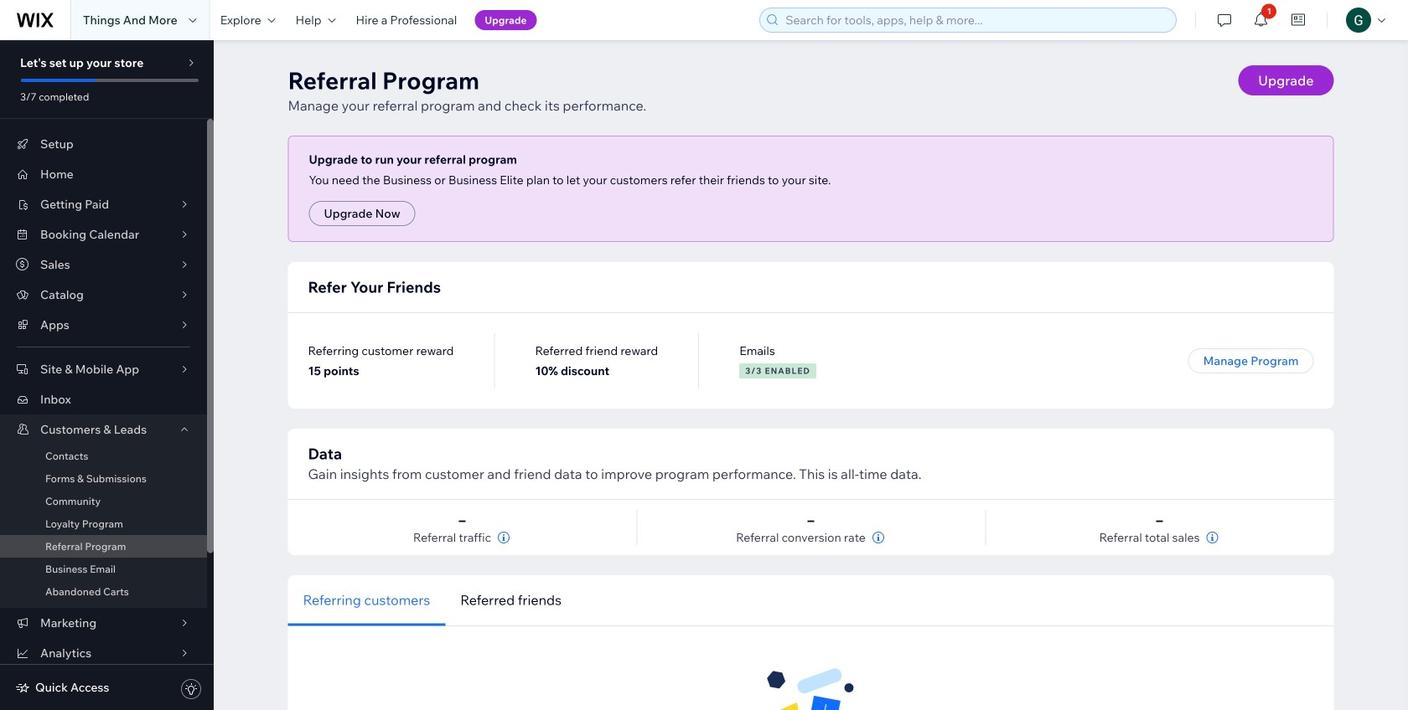 Task type: locate. For each thing, give the bounding box(es) containing it.
tab list
[[288, 575, 935, 627]]



Task type: describe. For each thing, give the bounding box(es) containing it.
sidebar element
[[0, 40, 214, 711]]

Search for tools, apps, help & more... field
[[781, 8, 1171, 32]]



Task type: vqa. For each thing, say whether or not it's contained in the screenshot.
Sidebar element
yes



